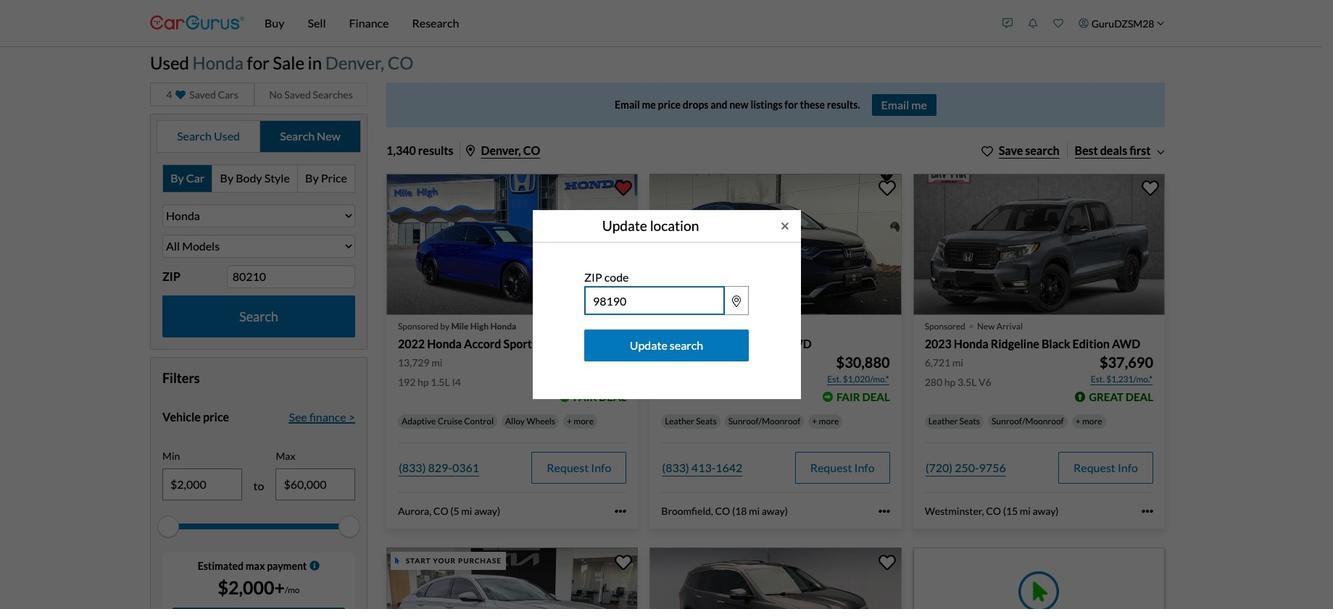 Task type: locate. For each thing, give the bounding box(es) containing it.
search down zip telephone field
[[239, 309, 278, 325]]

2 arrival from the left
[[997, 321, 1023, 332]]

update for update location
[[602, 217, 647, 234]]

(833) left 413-
[[662, 461, 689, 475]]

0 horizontal spatial by
[[170, 171, 184, 185]]

deal down $28,931
[[599, 391, 627, 404]]

menu
[[995, 3, 1173, 44]]

1 ellipsis h image from the left
[[615, 506, 627, 518]]

saved
[[189, 88, 216, 101], [284, 88, 311, 101]]

sponsored · new arrival 2020 honda cr-v ex-l awd
[[662, 312, 812, 351]]

deal down the $1,231/mo.*
[[1126, 391, 1154, 404]]

sunroof/moonroof
[[728, 416, 801, 427], [992, 416, 1064, 427]]

seats
[[696, 416, 717, 427], [960, 416, 980, 427]]

update
[[602, 217, 647, 234], [630, 339, 668, 353]]

to
[[253, 479, 264, 493]]

0 horizontal spatial sponsored
[[398, 321, 439, 332]]

0 horizontal spatial arrival
[[733, 321, 760, 332]]

/mo
[[285, 585, 300, 596]]

arrival for $30,880
[[733, 321, 760, 332]]

1 vertical spatial used
[[214, 129, 240, 143]]

info for $30,880
[[855, 461, 875, 475]]

more
[[574, 416, 594, 427], [819, 416, 839, 427], [1083, 416, 1103, 427]]

0 horizontal spatial fair deal
[[573, 391, 627, 404]]

1 vertical spatial search
[[670, 339, 703, 353]]

1 horizontal spatial away)
[[762, 506, 788, 518]]

1 horizontal spatial +
[[812, 416, 817, 427]]

0 horizontal spatial email
[[615, 99, 640, 111]]

· left cr-
[[705, 312, 711, 338]]

fair deal down $28,931
[[573, 391, 627, 404]]

1 fair deal from the left
[[573, 391, 627, 404]]

2 (833) from the left
[[662, 461, 689, 475]]

2 request info button from the left
[[795, 453, 890, 485]]

2 seats from the left
[[960, 416, 980, 427]]

search
[[177, 129, 212, 143], [280, 129, 315, 143], [239, 309, 278, 325]]

mi inside 6,721 mi 280 hp 3.5l v6
[[953, 357, 964, 369]]

for left sale on the top left of page
[[247, 52, 270, 73]]

>
[[349, 410, 355, 424]]

(5
[[451, 506, 459, 518]]

1,340
[[386, 143, 416, 157]]

2 + from the left
[[812, 416, 817, 427]]

email for email me
[[881, 98, 910, 112]]

new for $30,880
[[714, 321, 732, 332]]

mi right the (15
[[1020, 506, 1031, 518]]

2 horizontal spatial request info
[[1074, 461, 1138, 475]]

tab list for no saved searches
[[157, 120, 361, 153]]

email for email me price drops and new listings for these results.
[[615, 99, 640, 111]]

2 horizontal spatial + more
[[1076, 416, 1103, 427]]

2 info from the left
[[855, 461, 875, 475]]

fair deal
[[573, 391, 627, 404], [837, 391, 890, 404]]

(720) 250-9756
[[926, 461, 1006, 475]]

zip inside update location dialog
[[584, 271, 602, 285]]

1 horizontal spatial leather seats
[[929, 416, 980, 427]]

by
[[170, 171, 184, 185], [220, 171, 234, 185], [305, 171, 319, 185]]

1 horizontal spatial (833)
[[662, 461, 689, 475]]

(833) for ·
[[662, 461, 689, 475]]

sponsored for $30,880
[[662, 321, 702, 332]]

cr-
[[728, 337, 746, 351]]

1 vertical spatial price
[[203, 410, 229, 424]]

new
[[730, 99, 749, 111]]

· right "2023"
[[969, 312, 974, 338]]

2 horizontal spatial ellipsis h image
[[1142, 506, 1154, 518]]

0 horizontal spatial info
[[591, 461, 612, 475]]

1 · from the left
[[705, 312, 711, 338]]

1 est. from the left
[[828, 374, 842, 385]]

seats down 3.5l
[[960, 416, 980, 427]]

tab list containing by car
[[162, 165, 355, 193]]

2 horizontal spatial request
[[1074, 461, 1116, 475]]

control
[[464, 416, 494, 427]]

0 horizontal spatial search
[[670, 339, 703, 353]]

1 vertical spatial tab list
[[162, 165, 355, 193]]

search inside search button
[[239, 309, 278, 325]]

3 request from the left
[[1074, 461, 1116, 475]]

fair down $28,931
[[573, 391, 597, 404]]

2 sponsored from the left
[[662, 321, 702, 332]]

awd up $37,690 on the bottom right
[[1112, 337, 1141, 351]]

1 info from the left
[[591, 461, 612, 475]]

2 horizontal spatial away)
[[1033, 506, 1059, 518]]

deal down $1,020/mo.*
[[862, 391, 890, 404]]

awd right l
[[783, 337, 812, 351]]

more right wheels
[[574, 416, 594, 427]]

ZIP telephone field
[[227, 265, 355, 288]]

0 vertical spatial search
[[1026, 143, 1060, 157]]

blue 2020 honda cr-v ex-l awd suv / crossover all-wheel drive continuously variable transmission image
[[650, 174, 902, 316]]

search inside update location dialog
[[670, 339, 703, 353]]

search down no saved searches
[[280, 129, 315, 143]]

· inside sponsored · new arrival 2023 honda ridgeline black edition awd
[[969, 312, 974, 338]]

1 horizontal spatial new
[[714, 321, 732, 332]]

+ more down "great"
[[1076, 416, 1103, 427]]

1 horizontal spatial saved
[[284, 88, 311, 101]]

0 horizontal spatial search
[[177, 129, 212, 143]]

by car tab
[[163, 165, 213, 192]]

1.5l
[[431, 377, 450, 389]]

0 horizontal spatial +
[[567, 416, 572, 427]]

est. left $1,020/mo.*
[[828, 374, 842, 385]]

away) right the (5
[[474, 506, 500, 518]]

honda
[[193, 52, 244, 73], [491, 321, 516, 332], [427, 337, 462, 351], [691, 337, 725, 351], [954, 337, 989, 351]]

1 horizontal spatial used
[[214, 129, 240, 143]]

1 vertical spatial denver,
[[481, 143, 521, 157]]

1 leather from the left
[[665, 416, 695, 427]]

280
[[925, 377, 943, 389]]

sunroof/moonroof up 1642
[[728, 416, 801, 427]]

Max text field
[[277, 470, 355, 500]]

1 horizontal spatial ellipsis h image
[[879, 506, 890, 518]]

2 hp from the left
[[945, 377, 956, 389]]

sponsored for $37,690
[[925, 321, 966, 332]]

used down cars
[[214, 129, 240, 143]]

1 (833) from the left
[[399, 461, 426, 475]]

vehicle price
[[162, 410, 229, 424]]

search new tab
[[260, 121, 360, 152]]

ellipsis h image
[[615, 506, 627, 518], [879, 506, 890, 518], [1142, 506, 1154, 518]]

·
[[705, 312, 711, 338], [969, 312, 974, 338]]

1 horizontal spatial + more
[[812, 416, 839, 427]]

alloy
[[505, 416, 525, 427]]

1 away) from the left
[[474, 506, 500, 518]]

request info button for $37,690
[[1059, 453, 1154, 485]]

· for $30,880
[[705, 312, 711, 338]]

+ more for $37,690
[[1076, 416, 1103, 427]]

new for $37,690
[[977, 321, 995, 332]]

leather for $30,880
[[665, 416, 695, 427]]

0 horizontal spatial deal
[[599, 391, 627, 404]]

sunroof/moonroof up "9756"
[[992, 416, 1064, 427]]

+ more down est. $1,020/mo.* button
[[812, 416, 839, 427]]

hp for ·
[[945, 377, 956, 389]]

for left these
[[785, 99, 798, 111]]

request for $30,880
[[810, 461, 852, 475]]

2 away) from the left
[[762, 506, 788, 518]]

3 sponsored from the left
[[925, 321, 966, 332]]

0 horizontal spatial away)
[[474, 506, 500, 518]]

1 horizontal spatial zip
[[584, 271, 602, 285]]

1 request info from the left
[[547, 461, 612, 475]]

arrival up ridgeline
[[997, 321, 1023, 332]]

1 horizontal spatial fair deal
[[837, 391, 890, 404]]

0 vertical spatial denver,
[[325, 52, 384, 73]]

2 more from the left
[[819, 416, 839, 427]]

2022
[[398, 337, 425, 351]]

style
[[264, 171, 290, 185]]

zip for zip code
[[584, 271, 602, 285]]

payment
[[267, 560, 307, 573]]

me for email me
[[912, 98, 927, 112]]

honda up 6,721 mi 280 hp 3.5l v6
[[954, 337, 989, 351]]

awd inside sponsored · new arrival 2023 honda ridgeline black edition awd
[[1112, 337, 1141, 351]]

(833)
[[399, 461, 426, 475], [662, 461, 689, 475]]

leather
[[665, 416, 695, 427], [929, 416, 958, 427]]

2 horizontal spatial new
[[977, 321, 995, 332]]

v
[[746, 337, 755, 351]]

+ more right wheels
[[567, 416, 594, 427]]

search button
[[162, 296, 355, 338]]

0 vertical spatial used
[[150, 52, 189, 73]]

1 horizontal spatial by
[[220, 171, 234, 185]]

hp inside 13,729 mi 192 hp 1.5l i4
[[418, 377, 429, 389]]

hp right 192
[[418, 377, 429, 389]]

new up cr-
[[714, 321, 732, 332]]

ellipsis h image for $28,931
[[615, 506, 627, 518]]

1 horizontal spatial price
[[658, 99, 681, 111]]

2 horizontal spatial request info button
[[1059, 453, 1154, 485]]

sunroof/moonroof for $30,880
[[728, 416, 801, 427]]

1 seats from the left
[[696, 416, 717, 427]]

car
[[186, 171, 205, 185]]

by left price
[[305, 171, 319, 185]]

sponsored up "2023"
[[925, 321, 966, 332]]

mi inside 13,729 mi 192 hp 1.5l i4
[[432, 357, 443, 369]]

price left drops
[[658, 99, 681, 111]]

me
[[912, 98, 927, 112], [642, 99, 656, 111]]

no
[[269, 88, 283, 101]]

1 horizontal spatial request info button
[[795, 453, 890, 485]]

by left body
[[220, 171, 234, 185]]

2 horizontal spatial search
[[280, 129, 315, 143]]

0 horizontal spatial ellipsis h image
[[615, 506, 627, 518]]

0 vertical spatial update
[[602, 217, 647, 234]]

1 horizontal spatial sponsored
[[662, 321, 702, 332]]

0 horizontal spatial seats
[[696, 416, 717, 427]]

info
[[591, 461, 612, 475], [855, 461, 875, 475], [1118, 461, 1138, 475]]

cars
[[218, 88, 238, 101]]

0 horizontal spatial saved
[[189, 88, 216, 101]]

seats up 413-
[[696, 416, 717, 427]]

co for $28,931
[[434, 506, 449, 518]]

update inside button
[[630, 339, 668, 353]]

2 horizontal spatial sponsored
[[925, 321, 966, 332]]

1 horizontal spatial leather
[[929, 416, 958, 427]]

update left location
[[602, 217, 647, 234]]

413-
[[692, 461, 716, 475]]

2 + more from the left
[[812, 416, 839, 427]]

awd
[[783, 337, 812, 351], [1112, 337, 1141, 351]]

update search
[[630, 339, 703, 353]]

1 request from the left
[[547, 461, 589, 475]]

fair down est. $1,020/mo.* button
[[837, 391, 860, 404]]

fair
[[573, 391, 597, 404], [837, 391, 860, 404]]

0 horizontal spatial more
[[574, 416, 594, 427]]

honda down by
[[427, 337, 462, 351]]

(833) left '829-'
[[399, 461, 426, 475]]

new inside sponsored · new arrival 2023 honda ridgeline black edition awd
[[977, 321, 995, 332]]

new
[[317, 129, 341, 143], [714, 321, 732, 332], [977, 321, 995, 332]]

saved right the no at top left
[[284, 88, 311, 101]]

13,729
[[398, 357, 430, 369]]

co for $30,880
[[715, 506, 730, 518]]

1 vertical spatial for
[[785, 99, 798, 111]]

1 leather seats from the left
[[665, 416, 717, 427]]

honda left cr-
[[691, 337, 725, 351]]

leather seats for $37,690
[[929, 416, 980, 427]]

tab list
[[157, 120, 361, 153], [162, 165, 355, 193]]

1 vertical spatial update
[[630, 339, 668, 353]]

location
[[650, 217, 699, 234]]

0 horizontal spatial request info
[[547, 461, 612, 475]]

2 request info from the left
[[810, 461, 875, 475]]

1 by from the left
[[170, 171, 184, 185]]

leather seats down 3.5l
[[929, 416, 980, 427]]

denver, right map marker alt icon
[[481, 143, 521, 157]]

heart image
[[176, 90, 186, 100]]

search for search used
[[177, 129, 212, 143]]

1 sunroof/moonroof from the left
[[728, 416, 801, 427]]

price right vehicle
[[203, 410, 229, 424]]

deal for $37,690
[[1126, 391, 1154, 404]]

1 horizontal spatial sunroof/moonroof
[[992, 416, 1064, 427]]

0 horizontal spatial ·
[[705, 312, 711, 338]]

1 horizontal spatial search
[[1026, 143, 1060, 157]]

2 horizontal spatial info
[[1118, 461, 1138, 475]]

$2,000+
[[218, 577, 285, 599]]

0 horizontal spatial fair
[[573, 391, 597, 404]]

search right save
[[1026, 143, 1060, 157]]

0 horizontal spatial request
[[547, 461, 589, 475]]

1 horizontal spatial deal
[[862, 391, 890, 404]]

$30,880 est. $1,020/mo.*
[[828, 354, 890, 385]]

new inside sponsored · new arrival 2020 honda cr-v ex-l awd
[[714, 321, 732, 332]]

search used tab
[[157, 121, 260, 152]]

saved right heart image
[[189, 88, 216, 101]]

2 horizontal spatial +
[[1076, 416, 1081, 427]]

3 + from the left
[[1076, 416, 1081, 427]]

(18
[[732, 506, 747, 518]]

0 horizontal spatial request info button
[[532, 453, 627, 485]]

away) for $28,931
[[474, 506, 500, 518]]

search inside search used tab
[[177, 129, 212, 143]]

email right results.
[[881, 98, 910, 112]]

0 horizontal spatial + more
[[567, 416, 594, 427]]

2 est. from the left
[[1091, 374, 1105, 385]]

search up car
[[177, 129, 212, 143]]

estimated max payment
[[198, 560, 307, 573]]

0 horizontal spatial me
[[642, 99, 656, 111]]

by inside tab
[[305, 171, 319, 185]]

me inside button
[[912, 98, 927, 112]]

sponsored for $28,931
[[398, 321, 439, 332]]

0 horizontal spatial for
[[247, 52, 270, 73]]

more down "great"
[[1083, 416, 1103, 427]]

tab list containing search used
[[157, 120, 361, 153]]

deal
[[599, 391, 627, 404], [862, 391, 890, 404], [1126, 391, 1154, 404]]

mouse pointer image
[[396, 558, 400, 565]]

sponsored
[[398, 321, 439, 332], [662, 321, 702, 332], [925, 321, 966, 332]]

map marker alt image
[[466, 145, 475, 156]]

1 + from the left
[[567, 416, 572, 427]]

sponsored inside sponsored · new arrival 2023 honda ridgeline black edition awd
[[925, 321, 966, 332]]

2 awd from the left
[[1112, 337, 1141, 351]]

leather down 280 in the bottom of the page
[[929, 416, 958, 427]]

0 horizontal spatial sunroof/moonroof
[[728, 416, 801, 427]]

adaptive
[[402, 416, 436, 427]]

1 horizontal spatial search
[[239, 309, 278, 325]]

1 horizontal spatial more
[[819, 416, 839, 427]]

1 hp from the left
[[418, 377, 429, 389]]

mi right "(18"
[[749, 506, 760, 518]]

leather seats up (833) 413-1642
[[665, 416, 717, 427]]

1 horizontal spatial info
[[855, 461, 875, 475]]

email left drops
[[615, 99, 640, 111]]

0 horizontal spatial hp
[[418, 377, 429, 389]]

0 horizontal spatial leather
[[665, 416, 695, 427]]

arrival inside sponsored · new arrival 2023 honda ridgeline black edition awd
[[997, 321, 1023, 332]]

new down searches
[[317, 129, 341, 143]]

1 horizontal spatial ·
[[969, 312, 974, 338]]

sponsored up 2020
[[662, 321, 702, 332]]

search for save search
[[1026, 143, 1060, 157]]

ellipsis h image for $30,880
[[879, 506, 890, 518]]

· inside sponsored · new arrival 2020 honda cr-v ex-l awd
[[705, 312, 711, 338]]

829-
[[428, 461, 452, 475]]

0 horizontal spatial leather seats
[[665, 416, 717, 427]]

2 saved from the left
[[284, 88, 311, 101]]

2 request from the left
[[810, 461, 852, 475]]

3 info from the left
[[1118, 461, 1138, 475]]

more down est. $1,020/mo.* button
[[819, 416, 839, 427]]

3 by from the left
[[305, 171, 319, 185]]

saved cars image
[[1054, 18, 1064, 28]]

1 horizontal spatial for
[[785, 99, 798, 111]]

2 horizontal spatial deal
[[1126, 391, 1154, 404]]

0 horizontal spatial (833)
[[399, 461, 426, 475]]

request info button for $28,931
[[532, 453, 627, 485]]

est.
[[828, 374, 842, 385], [1091, 374, 1105, 385]]

still night pearl 2022 honda accord sport fwd sedan front-wheel drive continuously variable transmission image
[[386, 174, 638, 316]]

2 by from the left
[[220, 171, 234, 185]]

1 arrival from the left
[[733, 321, 760, 332]]

sport
[[504, 337, 532, 351]]

3 deal from the left
[[1126, 391, 1154, 404]]

est. inside $30,880 est. $1,020/mo.*
[[828, 374, 842, 385]]

new up ridgeline
[[977, 321, 995, 332]]

1 horizontal spatial request
[[810, 461, 852, 475]]

sponsored up 2022
[[398, 321, 439, 332]]

0 horizontal spatial zip
[[162, 270, 180, 283]]

awd inside sponsored · new arrival 2020 honda cr-v ex-l awd
[[783, 337, 812, 351]]

9756
[[979, 461, 1006, 475]]

menu item
[[1071, 3, 1173, 44]]

fair deal down $1,020/mo.*
[[837, 391, 890, 404]]

away) for $37,690
[[1033, 506, 1059, 518]]

0 horizontal spatial new
[[317, 129, 341, 143]]

away) right "(18"
[[762, 506, 788, 518]]

platinum white pearl 2020 honda accord 1.5t ex-l fwd sedan front-wheel drive continuously variable transmission image
[[386, 548, 638, 610]]

menu bar
[[244, 0, 995, 46]]

1 horizontal spatial est.
[[1091, 374, 1105, 385]]

leather up (833) 413-1642
[[665, 416, 695, 427]]

0 horizontal spatial awd
[[783, 337, 812, 351]]

2 ellipsis h image from the left
[[879, 506, 890, 518]]

est. $1,231/mo.* button
[[1090, 373, 1154, 387]]

sponsored inside "sponsored by mile high honda 2022 honda accord sport fwd"
[[398, 321, 439, 332]]

listings
[[751, 99, 783, 111]]

tab list for search new
[[162, 165, 355, 193]]

2 · from the left
[[969, 312, 974, 338]]

arrival up v
[[733, 321, 760, 332]]

3 request info button from the left
[[1059, 453, 1154, 485]]

6,721 mi 280 hp 3.5l v6
[[925, 357, 992, 389]]

2 horizontal spatial by
[[305, 171, 319, 185]]

$37,690
[[1100, 354, 1154, 372]]

3 + more from the left
[[1076, 416, 1103, 427]]

0 horizontal spatial est.
[[828, 374, 842, 385]]

used up 4
[[150, 52, 189, 73]]

2 horizontal spatial more
[[1083, 416, 1103, 427]]

zip
[[162, 270, 180, 283], [584, 271, 602, 285]]

0 vertical spatial tab list
[[157, 120, 361, 153]]

1 horizontal spatial awd
[[1112, 337, 1141, 351]]

+ for $28,931
[[567, 416, 572, 427]]

search inside search new tab
[[280, 129, 315, 143]]

1 sponsored from the left
[[398, 321, 439, 332]]

email inside button
[[881, 98, 910, 112]]

cargurus logo homepage link link
[[150, 3, 244, 44]]

1 more from the left
[[574, 416, 594, 427]]

3 away) from the left
[[1033, 506, 1059, 518]]

mi right 6,721
[[953, 357, 964, 369]]

est. up "great"
[[1091, 374, 1105, 385]]

1 request info button from the left
[[532, 453, 627, 485]]

3 ellipsis h image from the left
[[1142, 506, 1154, 518]]

vehicle
[[162, 410, 201, 424]]

1 + more from the left
[[567, 416, 594, 427]]

(833) 829-0361 button
[[398, 453, 480, 485]]

1 horizontal spatial hp
[[945, 377, 956, 389]]

me for email me price drops and new listings for these results.
[[642, 99, 656, 111]]

2 deal from the left
[[862, 391, 890, 404]]

1 horizontal spatial seats
[[960, 416, 980, 427]]

2 leather from the left
[[929, 416, 958, 427]]

aurora,
[[398, 506, 432, 518]]

+ more
[[567, 416, 594, 427], [812, 416, 839, 427], [1076, 416, 1103, 427]]

3 request info from the left
[[1074, 461, 1138, 475]]

est. inside $37,690 est. $1,231/mo.*
[[1091, 374, 1105, 385]]

1 horizontal spatial email
[[881, 98, 910, 112]]

by left car
[[170, 171, 184, 185]]

sponsored inside sponsored · new arrival 2020 honda cr-v ex-l awd
[[662, 321, 702, 332]]

save search button
[[982, 142, 1060, 159]]

by price tab
[[298, 165, 355, 192]]

more for $37,690
[[1083, 416, 1103, 427]]

2 sunroof/moonroof from the left
[[992, 416, 1064, 427]]

12,263
[[662, 357, 693, 369]]

0 vertical spatial for
[[247, 52, 270, 73]]

body
[[236, 171, 262, 185]]

search up the 12,263 mi
[[670, 339, 703, 353]]

hp right 280 in the bottom of the page
[[945, 377, 956, 389]]

1 horizontal spatial request info
[[810, 461, 875, 475]]

2 leather seats from the left
[[929, 416, 980, 427]]

1 horizontal spatial me
[[912, 98, 927, 112]]

3 more from the left
[[1083, 416, 1103, 427]]

hp inside 6,721 mi 280 hp 3.5l v6
[[945, 377, 956, 389]]

update up 12,263
[[630, 339, 668, 353]]

arrival inside sponsored · new arrival 2020 honda cr-v ex-l awd
[[733, 321, 760, 332]]

1 awd from the left
[[783, 337, 812, 351]]

max
[[246, 560, 265, 573]]

mi up 1.5l
[[432, 357, 443, 369]]

1 horizontal spatial arrival
[[997, 321, 1023, 332]]

away) right the (15
[[1033, 506, 1059, 518]]

hp
[[418, 377, 429, 389], [945, 377, 956, 389]]

1 horizontal spatial fair
[[837, 391, 860, 404]]

(720)
[[926, 461, 953, 475]]

est. for $37,690
[[1091, 374, 1105, 385]]

denver,
[[325, 52, 384, 73], [481, 143, 521, 157]]

denver, up searches
[[325, 52, 384, 73]]



Task type: vqa. For each thing, say whether or not it's contained in the screenshot.
good?
no



Task type: describe. For each thing, give the bounding box(es) containing it.
results.
[[827, 99, 860, 111]]

1 horizontal spatial denver,
[[481, 143, 521, 157]]

by for by car
[[170, 171, 184, 185]]

these
[[800, 99, 825, 111]]

add a car review image
[[1003, 18, 1013, 28]]

3.5l
[[958, 377, 977, 389]]

+ for $37,690
[[1076, 416, 1081, 427]]

request for $37,690
[[1074, 461, 1116, 475]]

2 fair deal from the left
[[837, 391, 890, 404]]

info circle image
[[310, 562, 320, 572]]

$2,000+ /mo
[[218, 577, 300, 599]]

deal for $30,880
[[862, 391, 890, 404]]

save
[[999, 143, 1023, 157]]

by body style tab
[[213, 165, 298, 192]]

broomfield, co (18 mi away)
[[662, 506, 788, 518]]

sonic gray pearl 2023 honda ridgeline black edition awd pickup truck all-wheel drive automatic image
[[913, 174, 1165, 316]]

results
[[418, 143, 454, 157]]

1 saved from the left
[[189, 88, 216, 101]]

sunroof/moonroof for $37,690
[[992, 416, 1064, 427]]

zip for zip
[[162, 270, 180, 283]]

request for $28,931
[[547, 461, 589, 475]]

ZIP code text field
[[584, 287, 725, 316]]

Min text field
[[163, 470, 241, 500]]

info for $37,690
[[1118, 461, 1138, 475]]

finance
[[309, 410, 346, 424]]

$1,020/mo.*
[[843, 374, 889, 385]]

alloy wheels
[[505, 416, 555, 427]]

searches
[[313, 88, 353, 101]]

· for $37,690
[[969, 312, 974, 338]]

accord
[[464, 337, 501, 351]]

2023
[[925, 337, 952, 351]]

est. $1,020/mo.* button
[[827, 373, 890, 387]]

by body style
[[220, 171, 290, 185]]

more for $30,880
[[819, 416, 839, 427]]

seats for $37,690
[[960, 416, 980, 427]]

honda up sport
[[491, 321, 516, 332]]

leather seats for $30,880
[[665, 416, 717, 427]]

edition
[[1073, 337, 1110, 351]]

by price
[[305, 171, 347, 185]]

seats for $30,880
[[696, 416, 717, 427]]

$1,231/mo.*
[[1107, 374, 1153, 385]]

honda inside sponsored · new arrival 2023 honda ridgeline black edition awd
[[954, 337, 989, 351]]

price
[[321, 171, 347, 185]]

2 fair from the left
[[837, 391, 860, 404]]

2020
[[662, 337, 688, 351]]

modern steel metallic 2018 honda pilot elite awd suv / crossover all-wheel drive 9-speed automatic image
[[650, 548, 902, 610]]

and
[[711, 99, 728, 111]]

mi right the (5
[[461, 506, 472, 518]]

request info for $30,880
[[810, 461, 875, 475]]

est. for $30,880
[[828, 374, 842, 385]]

westminster, co (15 mi away)
[[925, 506, 1059, 518]]

away) for $30,880
[[762, 506, 788, 518]]

ellipsis h image for $37,690
[[1142, 506, 1154, 518]]

more for $28,931
[[574, 416, 594, 427]]

max
[[276, 450, 295, 463]]

update location dialog
[[533, 210, 801, 400]]

search for search new
[[280, 129, 315, 143]]

250-
[[955, 461, 979, 475]]

mile
[[451, 321, 469, 332]]

update for update search
[[630, 339, 668, 353]]

leather for $37,690
[[929, 416, 958, 427]]

0 horizontal spatial denver,
[[325, 52, 384, 73]]

cargurus logo homepage link image
[[150, 3, 244, 44]]

+ more for $28,931
[[567, 416, 594, 427]]

by for by price
[[305, 171, 319, 185]]

mile high honda image
[[538, 295, 638, 316]]

in
[[308, 52, 322, 73]]

fwd
[[534, 337, 562, 351]]

search for update search
[[670, 339, 703, 353]]

by
[[440, 321, 450, 332]]

0 horizontal spatial price
[[203, 410, 229, 424]]

by for by body style
[[220, 171, 234, 185]]

honda up saved cars at top left
[[193, 52, 244, 73]]

estimated
[[198, 560, 244, 573]]

cruise
[[438, 416, 463, 427]]

wheels
[[527, 416, 555, 427]]

update location
[[602, 217, 699, 234]]

code
[[605, 271, 629, 285]]

1 deal from the left
[[599, 391, 627, 404]]

(15
[[1003, 506, 1018, 518]]

0 vertical spatial price
[[658, 99, 681, 111]]

+ more for $30,880
[[812, 416, 839, 427]]

(833) 413-1642 button
[[662, 453, 744, 485]]

by car
[[170, 171, 205, 185]]

v6
[[979, 377, 992, 389]]

see finance > link
[[289, 409, 355, 426]]

aurora, co (5 mi away)
[[398, 506, 500, 518]]

map marker alt image
[[732, 296, 741, 308]]

email me button
[[872, 94, 937, 116]]

0 horizontal spatial used
[[150, 52, 189, 73]]

request info button for $30,880
[[795, 453, 890, 485]]

192
[[398, 377, 416, 389]]

(833) 413-1642
[[662, 461, 743, 475]]

sponsored by mile high honda 2022 honda accord sport fwd
[[398, 321, 562, 351]]

new inside tab
[[317, 129, 341, 143]]

co for $37,690
[[986, 506, 1001, 518]]

1642
[[716, 461, 743, 475]]

13,729 mi 192 hp 1.5l i4
[[398, 357, 461, 389]]

great
[[1089, 391, 1124, 404]]

search for search
[[239, 309, 278, 325]]

no saved searches
[[269, 88, 353, 101]]

1,340 results
[[386, 143, 454, 157]]

hp for by
[[418, 377, 429, 389]]

arrival for $37,690
[[997, 321, 1023, 332]]

info for $28,931
[[591, 461, 612, 475]]

0361
[[452, 461, 479, 475]]

$37,690 est. $1,231/mo.*
[[1091, 354, 1154, 385]]

saved cars
[[189, 88, 238, 101]]

$28,931
[[573, 354, 627, 372]]

(833) 829-0361
[[399, 461, 479, 475]]

request info for $28,931
[[547, 461, 612, 475]]

email me price drops and new listings for these results.
[[615, 99, 860, 111]]

zip code
[[584, 271, 629, 285]]

6,721
[[925, 357, 951, 369]]

mi right 12,263
[[695, 357, 706, 369]]

used inside tab
[[214, 129, 240, 143]]

see
[[289, 410, 307, 424]]

black
[[1042, 337, 1071, 351]]

update search button
[[584, 330, 749, 362]]

4
[[166, 88, 172, 101]]

(720) 250-9756 button
[[925, 453, 1007, 485]]

+ for $30,880
[[812, 416, 817, 427]]

used honda for sale in denver, co
[[150, 52, 414, 73]]

email me
[[881, 98, 927, 112]]

request info for $37,690
[[1074, 461, 1138, 475]]

(833) for by
[[399, 461, 426, 475]]

times image
[[778, 220, 792, 232]]

drops
[[683, 99, 709, 111]]

ex-
[[757, 337, 775, 351]]

1 fair from the left
[[573, 391, 597, 404]]

denver, co
[[481, 143, 540, 157]]

westminster,
[[925, 506, 984, 518]]

save search
[[999, 143, 1060, 157]]

filters
[[162, 370, 200, 386]]

12,263 mi
[[662, 357, 706, 369]]

search used
[[177, 129, 240, 143]]

honda inside sponsored · new arrival 2020 honda cr-v ex-l awd
[[691, 337, 725, 351]]



